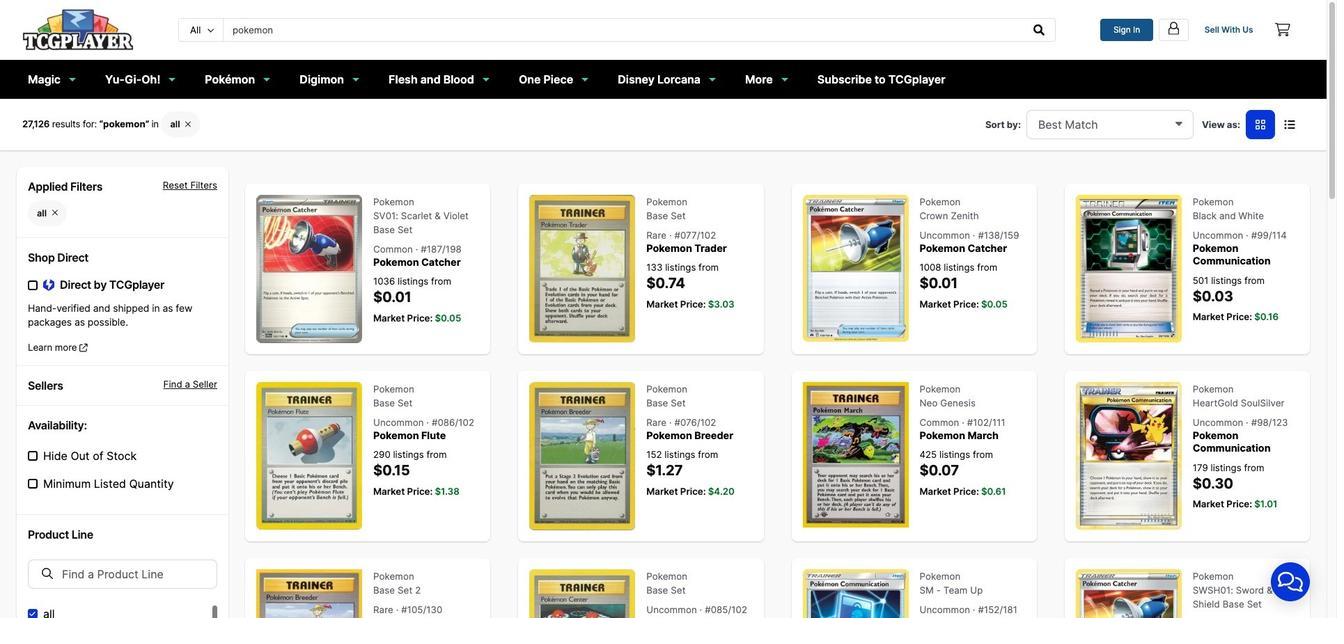 Task type: vqa. For each thing, say whether or not it's contained in the screenshot.
THE SETTINGS image on the top
no



Task type: describe. For each thing, give the bounding box(es) containing it.
direct by tcgplayer image
[[43, 279, 54, 292]]

pokemon trader image
[[530, 195, 636, 343]]

2 horizontal spatial pokemon catcher image
[[1076, 570, 1182, 619]]

submit your search image
[[1034, 24, 1046, 35]]

pokemon march image
[[803, 382, 909, 528]]

arrow up right from square image
[[80, 343, 88, 353]]

tcgplayer.com image
[[22, 9, 134, 51]]

0 vertical spatial pokemon breeder image
[[530, 382, 636, 531]]

1 horizontal spatial pokemon catcher image
[[803, 195, 909, 342]]

1 vertical spatial pokemon communication image
[[1076, 382, 1182, 530]]

a grid of results image
[[1256, 119, 1266, 130]]

a list of results image
[[1285, 119, 1296, 130]]

0 horizontal spatial pokemon breeder image
[[256, 570, 362, 619]]



Task type: locate. For each thing, give the bounding box(es) containing it.
None checkbox
[[28, 280, 38, 290], [28, 452, 38, 461], [28, 480, 38, 489], [28, 610, 38, 619], [28, 280, 38, 290], [28, 452, 38, 461], [28, 480, 38, 489], [28, 610, 38, 619]]

magnifying glass image
[[42, 569, 53, 580]]

pokemon center image
[[530, 570, 636, 619]]

view your shopping cart image
[[1276, 23, 1291, 37]]

None text field
[[224, 19, 1025, 41]]

pokemon communication image
[[1076, 195, 1182, 343], [1076, 382, 1182, 530], [803, 570, 909, 619]]

1 horizontal spatial pokemon breeder image
[[530, 382, 636, 531]]

caret down image
[[1176, 117, 1183, 129]]

0 horizontal spatial pokemon catcher image
[[256, 195, 362, 343]]

xmark image
[[186, 120, 191, 129]]

pokemon breeder image
[[530, 382, 636, 531], [256, 570, 362, 619]]

None field
[[1027, 110, 1194, 139]]

pokemon catcher image
[[256, 195, 362, 343], [803, 195, 909, 342], [1076, 570, 1182, 619]]

2 vertical spatial pokemon communication image
[[803, 570, 909, 619]]

check image
[[29, 611, 35, 618]]

0 vertical spatial pokemon communication image
[[1076, 195, 1182, 343]]

application
[[1255, 546, 1327, 619]]

Product Line field
[[28, 560, 217, 590]]

pokemon flute image
[[256, 382, 362, 530]]

1 vertical spatial pokemon breeder image
[[256, 570, 362, 619]]

xmark image
[[52, 209, 58, 218]]

user icon image
[[1167, 21, 1182, 35]]



